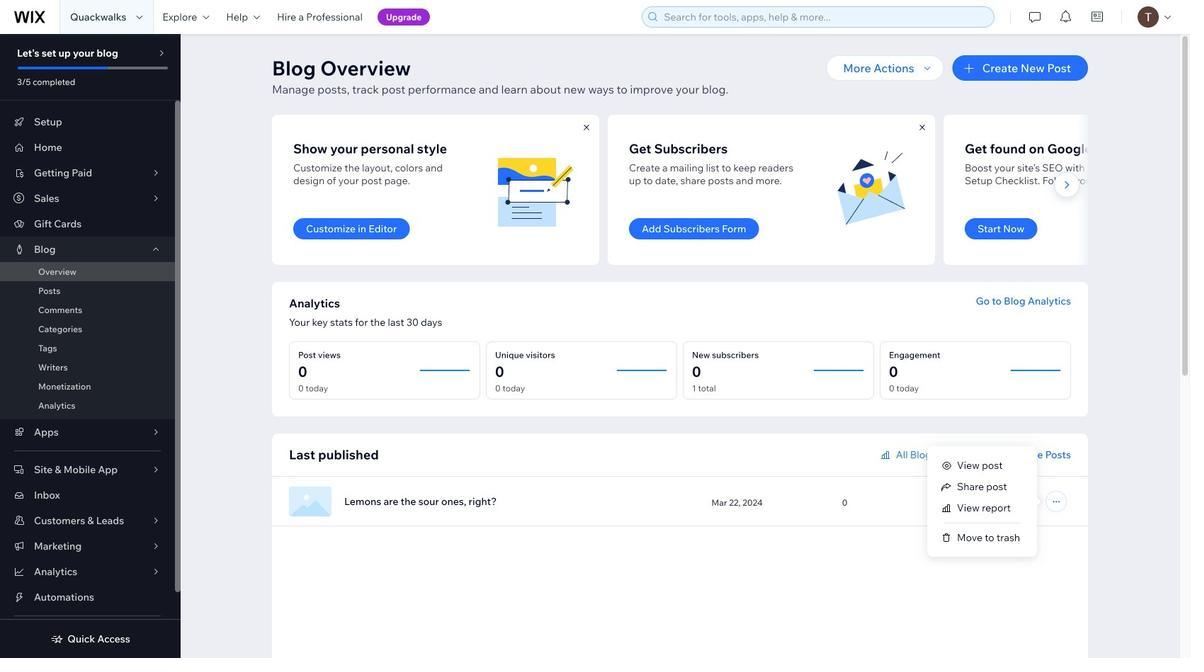 Task type: locate. For each thing, give the bounding box(es) containing it.
menu
[[928, 455, 1037, 548]]

Search for tools, apps, help & more... field
[[660, 7, 990, 27]]

list
[[272, 115, 1190, 265]]

sidebar element
[[0, 34, 181, 658]]



Task type: describe. For each thing, give the bounding box(es) containing it.
blog overview.dealer.get subscribers.title image
[[829, 147, 914, 232]]

blog overview.dealer.customize post page.title image
[[493, 147, 578, 232]]



